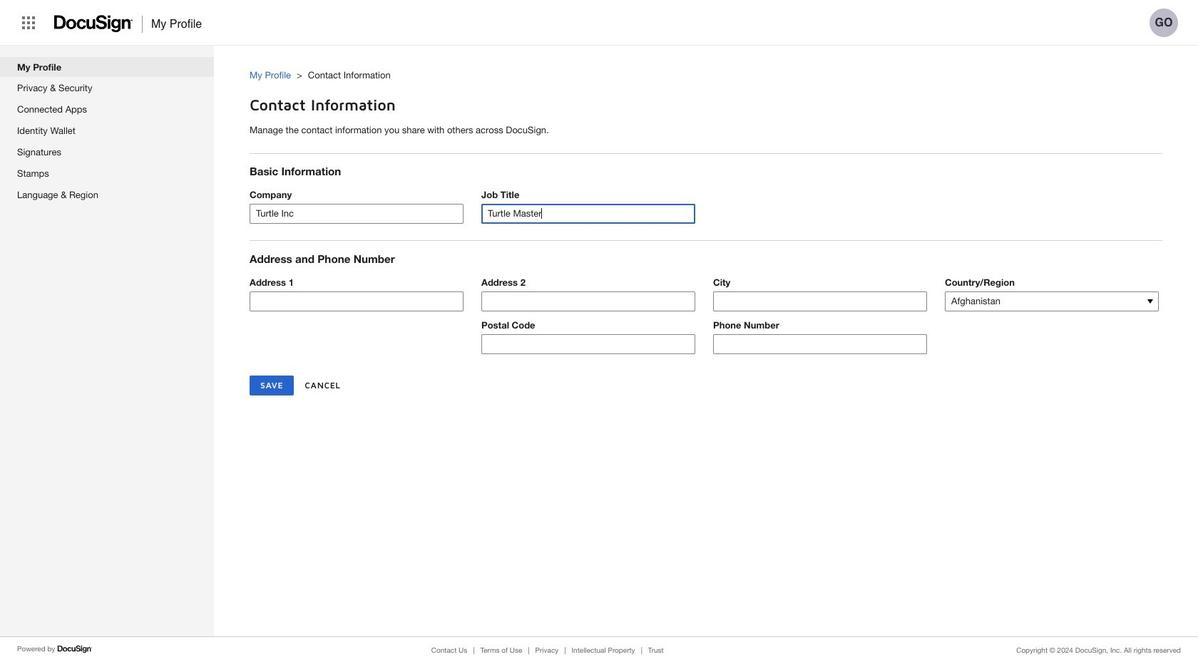 Task type: locate. For each thing, give the bounding box(es) containing it.
docusign image
[[54, 11, 133, 37], [57, 644, 93, 655]]

1 vertical spatial docusign image
[[57, 644, 93, 655]]

None text field
[[250, 292, 463, 311], [482, 292, 695, 311], [714, 292, 926, 311], [250, 292, 463, 311], [482, 292, 695, 311], [714, 292, 926, 311]]

None text field
[[250, 205, 463, 224], [482, 205, 695, 224], [482, 335, 695, 354], [714, 335, 926, 354], [250, 205, 463, 224], [482, 205, 695, 224], [482, 335, 695, 354], [714, 335, 926, 354]]



Task type: describe. For each thing, give the bounding box(es) containing it.
0 vertical spatial docusign image
[[54, 11, 133, 37]]

breadcrumb region
[[250, 55, 1198, 86]]



Task type: vqa. For each thing, say whether or not it's contained in the screenshot.
top DocuSign image
yes



